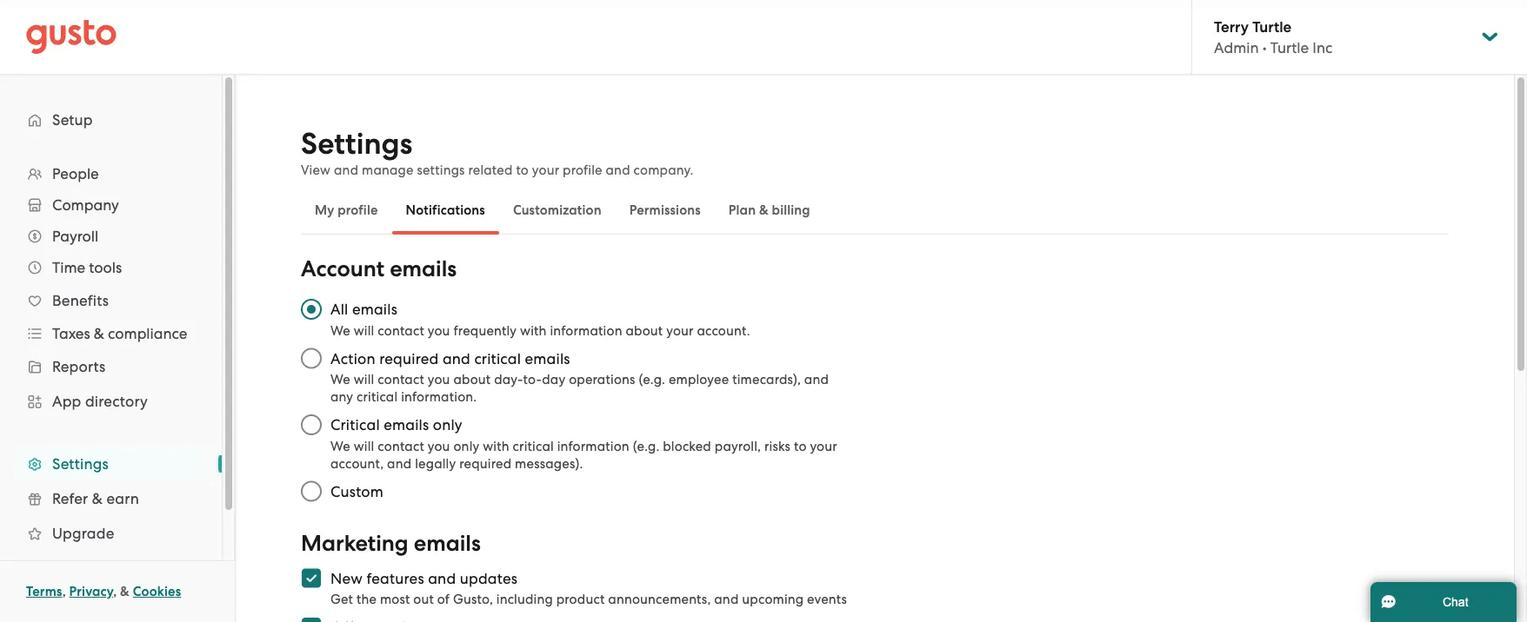 Task type: describe. For each thing, give the bounding box(es) containing it.
help link
[[17, 553, 204, 584]]

blocked
[[663, 439, 711, 454]]

terms link
[[26, 584, 62, 600]]

tools
[[89, 259, 122, 277]]

marketing emails
[[301, 530, 481, 557]]

taxes
[[52, 325, 90, 343]]

time
[[52, 259, 85, 277]]

with for critical emails only
[[483, 439, 509, 454]]

all
[[330, 301, 348, 318]]

my profile
[[315, 203, 378, 218]]

contact for all
[[378, 323, 424, 338]]

of
[[437, 592, 450, 607]]

custom
[[330, 483, 384, 500]]

help
[[52, 560, 85, 577]]

0 vertical spatial critical
[[474, 350, 521, 367]]

manage
[[362, 163, 414, 178]]

0 vertical spatial turtle
[[1252, 18, 1292, 35]]

privacy
[[69, 584, 113, 600]]

list containing people
[[0, 158, 222, 586]]

we for all
[[330, 323, 350, 338]]

day-
[[494, 372, 523, 387]]

billing
[[772, 203, 810, 218]]

profile inside settings view and manage settings related to your profile and company.
[[563, 163, 602, 178]]

(e.g. inside we will contact you about day-to-day operations (e.g. employee timecards), and any critical information.
[[639, 372, 665, 387]]

benefits
[[52, 292, 109, 310]]

plan & billing button
[[715, 190, 824, 231]]

gusto navigation element
[[0, 75, 222, 614]]

inc
[[1313, 39, 1333, 56]]

& for billing
[[759, 203, 769, 218]]

timecards),
[[732, 372, 801, 387]]

terry
[[1214, 18, 1249, 35]]

day
[[542, 372, 566, 387]]

directory
[[85, 393, 148, 410]]

(e.g. inside we will contact you only with critical information (e.g. blocked payroll, risks to your account, and legally required messages).
[[633, 439, 660, 454]]

Critical emails only radio
[[292, 406, 330, 444]]

permissions
[[629, 203, 701, 218]]

information inside we will contact you only with critical information (e.g. blocked payroll, risks to your account, and legally required messages).
[[557, 439, 630, 454]]

action required and critical emails
[[330, 350, 570, 367]]

permissions button
[[615, 190, 715, 231]]

risks
[[764, 439, 791, 454]]

any
[[330, 390, 353, 405]]

earn
[[106, 490, 139, 508]]

operations
[[569, 372, 635, 387]]

will for critical
[[354, 439, 374, 454]]

benefits link
[[17, 285, 204, 317]]

customization
[[513, 203, 602, 218]]

marketing
[[301, 530, 408, 557]]

1 vertical spatial your
[[666, 323, 694, 338]]

product
[[556, 592, 605, 607]]

and up of
[[428, 570, 456, 587]]

to-
[[523, 372, 542, 387]]

my
[[315, 203, 334, 218]]

contact for critical
[[378, 439, 424, 454]]

app
[[52, 393, 81, 410]]

most
[[380, 592, 410, 607]]

to inside we will contact you only with critical information (e.g. blocked payroll, risks to your account, and legally required messages).
[[794, 439, 807, 454]]

we will contact you about day-to-day operations (e.g. employee timecards), and any critical information.
[[330, 372, 829, 405]]

1 you from the top
[[428, 323, 450, 338]]

plan
[[729, 203, 756, 218]]

view
[[301, 163, 331, 178]]

•
[[1262, 39, 1267, 56]]

profile inside button
[[338, 203, 378, 218]]

gusto,
[[453, 592, 493, 607]]

refer
[[52, 490, 88, 508]]

frequently
[[453, 323, 517, 338]]

emails for all emails
[[352, 301, 397, 318]]

information.
[[401, 390, 477, 405]]

company.
[[634, 163, 693, 178]]

account,
[[330, 456, 384, 471]]

announcements,
[[608, 592, 711, 607]]

app directory
[[52, 393, 148, 410]]

and inside we will contact you only with critical information (e.g. blocked payroll, risks to your account, and legally required messages).
[[387, 456, 412, 471]]

we for critical
[[330, 439, 350, 454]]

including
[[496, 592, 553, 607]]

people button
[[17, 158, 204, 190]]

chat
[[1443, 596, 1468, 609]]

critical inside we will contact you about day-to-day operations (e.g. employee timecards), and any critical information.
[[357, 390, 398, 405]]

cookies button
[[133, 582, 181, 603]]

admin
[[1214, 39, 1259, 56]]

we will contact you only with critical information (e.g. blocked payroll, risks to your account, and legally required messages).
[[330, 439, 837, 471]]

about inside we will contact you about day-to-day operations (e.g. employee timecards), and any critical information.
[[453, 372, 491, 387]]

time tools
[[52, 259, 122, 277]]

messages).
[[515, 456, 583, 471]]

settings tabs tab list
[[301, 186, 1449, 235]]

your inside settings view and manage settings related to your profile and company.
[[532, 163, 559, 178]]

you for and
[[428, 372, 450, 387]]

plan & billing
[[729, 203, 810, 218]]

will for action
[[354, 372, 374, 387]]

all emails
[[330, 301, 397, 318]]

1 , from the left
[[62, 584, 66, 600]]

notifications
[[406, 203, 485, 218]]

emails up day
[[525, 350, 570, 367]]

and right view
[[334, 163, 358, 178]]

your inside we will contact you only with critical information (e.g. blocked payroll, risks to your account, and legally required messages).
[[810, 439, 837, 454]]

new features and updates
[[330, 570, 518, 587]]



Task type: locate. For each thing, give the bounding box(es) containing it.
settings inside settings view and manage settings related to your profile and company.
[[301, 127, 412, 162]]

upcoming
[[742, 592, 804, 607]]

emails for critical emails only
[[384, 417, 429, 434]]

and left company.
[[606, 163, 630, 178]]

to right risks
[[794, 439, 807, 454]]

1 vertical spatial with
[[483, 439, 509, 454]]

settings link
[[17, 449, 204, 480]]

you up information.
[[428, 372, 450, 387]]

required right legally
[[459, 456, 512, 471]]

app directory link
[[17, 386, 204, 417]]

emails down information.
[[384, 417, 429, 434]]

2 vertical spatial your
[[810, 439, 837, 454]]

1 vertical spatial information
[[557, 439, 630, 454]]

company button
[[17, 190, 204, 221]]

home image
[[26, 20, 117, 54]]

contact inside we will contact you about day-to-day operations (e.g. employee timecards), and any critical information.
[[378, 372, 424, 387]]

we for action
[[330, 372, 350, 387]]

3 will from the top
[[354, 439, 374, 454]]

will
[[354, 323, 374, 338], [354, 372, 374, 387], [354, 439, 374, 454]]

you
[[428, 323, 450, 338], [428, 372, 450, 387], [428, 439, 450, 454]]

compliance
[[108, 325, 187, 343]]

& inside button
[[759, 203, 769, 218]]

2 we from the top
[[330, 372, 350, 387]]

with for all emails
[[520, 323, 547, 338]]

out
[[413, 592, 434, 607]]

1 will from the top
[[354, 323, 374, 338]]

information up messages).
[[557, 439, 630, 454]]

terms
[[26, 584, 62, 600]]

emails right all
[[352, 301, 397, 318]]

1 vertical spatial you
[[428, 372, 450, 387]]

your up "customization" button
[[532, 163, 559, 178]]

and left upcoming
[[714, 592, 739, 607]]

reports link
[[17, 351, 204, 383]]

1 horizontal spatial about
[[626, 323, 663, 338]]

1 vertical spatial only
[[453, 439, 480, 454]]

my profile button
[[301, 190, 392, 231]]

1 horizontal spatial your
[[666, 323, 694, 338]]

profile up "customization" button
[[563, 163, 602, 178]]

and right timecards),
[[804, 372, 829, 387]]

we up any at left bottom
[[330, 372, 350, 387]]

& for earn
[[92, 490, 103, 508]]

only up legally
[[453, 439, 480, 454]]

1 vertical spatial we
[[330, 372, 350, 387]]

with down day-
[[483, 439, 509, 454]]

settings for settings
[[52, 456, 109, 473]]

settings up manage
[[301, 127, 412, 162]]

you up "action required and critical emails"
[[428, 323, 450, 338]]

list
[[0, 158, 222, 586]]

1 vertical spatial about
[[453, 372, 491, 387]]

related
[[468, 163, 513, 178]]

profile right my
[[338, 203, 378, 218]]

0 vertical spatial (e.g.
[[639, 372, 665, 387]]

setup
[[52, 111, 93, 129]]

critical up critical emails only
[[357, 390, 398, 405]]

setup link
[[17, 104, 204, 136]]

upgrade
[[52, 525, 114, 543]]

contact down critical emails only
[[378, 439, 424, 454]]

& right taxes on the bottom of page
[[94, 325, 104, 343]]

will for all
[[354, 323, 374, 338]]

0 vertical spatial settings
[[301, 127, 412, 162]]

will inside we will contact you about day-to-day operations (e.g. employee timecards), and any critical information.
[[354, 372, 374, 387]]

1 vertical spatial (e.g.
[[633, 439, 660, 454]]

Offers and promotions checkbox
[[292, 609, 330, 623]]

about up the operations
[[626, 323, 663, 338]]

with right the "frequently"
[[520, 323, 547, 338]]

contact inside we will contact you only with critical information (e.g. blocked payroll, risks to your account, and legally required messages).
[[378, 439, 424, 454]]

information up the operations
[[550, 323, 622, 338]]

reports
[[52, 358, 106, 376]]

only
[[433, 417, 463, 434], [453, 439, 480, 454]]

settings inside list
[[52, 456, 109, 473]]

company
[[52, 197, 119, 214]]

1 vertical spatial will
[[354, 372, 374, 387]]

1 vertical spatial contact
[[378, 372, 424, 387]]

1 vertical spatial turtle
[[1270, 39, 1309, 56]]

emails down notifications at the left of page
[[390, 256, 457, 283]]

we down all
[[330, 323, 350, 338]]

updates
[[460, 570, 518, 587]]

1 horizontal spatial profile
[[563, 163, 602, 178]]

features
[[366, 570, 424, 587]]

we inside we will contact you about day-to-day operations (e.g. employee timecards), and any critical information.
[[330, 372, 350, 387]]

required up information.
[[379, 350, 439, 367]]

will up 'account,'
[[354, 439, 374, 454]]

0 vertical spatial you
[[428, 323, 450, 338]]

0 vertical spatial profile
[[563, 163, 602, 178]]

2 vertical spatial you
[[428, 439, 450, 454]]

3 we from the top
[[330, 439, 350, 454]]

your left account.
[[666, 323, 694, 338]]

settings for settings view and manage settings related to your profile and company.
[[301, 127, 412, 162]]

1 horizontal spatial required
[[459, 456, 512, 471]]

1 contact from the top
[[378, 323, 424, 338]]

1 vertical spatial critical
[[357, 390, 398, 405]]

1 we from the top
[[330, 323, 350, 338]]

1 vertical spatial to
[[794, 439, 807, 454]]

taxes & compliance
[[52, 325, 187, 343]]

0 horizontal spatial profile
[[338, 203, 378, 218]]

0 vertical spatial to
[[516, 163, 529, 178]]

& left cookies
[[120, 584, 130, 600]]

New features and updates checkbox
[[292, 560, 330, 598]]

1 vertical spatial settings
[[52, 456, 109, 473]]

&
[[759, 203, 769, 218], [94, 325, 104, 343], [92, 490, 103, 508], [120, 584, 130, 600]]

notifications button
[[392, 190, 499, 231]]

2 , from the left
[[113, 584, 117, 600]]

to right related
[[516, 163, 529, 178]]

time tools button
[[17, 252, 204, 284]]

settings up the refer
[[52, 456, 109, 473]]

1 horizontal spatial settings
[[301, 127, 412, 162]]

account emails
[[301, 256, 457, 283]]

terry turtle admin • turtle inc
[[1214, 18, 1333, 56]]

you inside we will contact you only with critical information (e.g. blocked payroll, risks to your account, and legally required messages).
[[428, 439, 450, 454]]

settings
[[301, 127, 412, 162], [52, 456, 109, 473]]

turtle right •
[[1270, 39, 1309, 56]]

, down help
[[62, 584, 66, 600]]

payroll
[[52, 228, 98, 245]]

0 horizontal spatial settings
[[52, 456, 109, 473]]

0 horizontal spatial your
[[532, 163, 559, 178]]

critical
[[330, 417, 380, 434]]

legally
[[415, 456, 456, 471]]

critical up day-
[[474, 350, 521, 367]]

& for compliance
[[94, 325, 104, 343]]

about down "action required and critical emails"
[[453, 372, 491, 387]]

payroll button
[[17, 221, 204, 252]]

privacy link
[[69, 584, 113, 600]]

2 vertical spatial we
[[330, 439, 350, 454]]

2 vertical spatial critical
[[513, 439, 554, 454]]

settings view and manage settings related to your profile and company.
[[301, 127, 693, 178]]

2 vertical spatial contact
[[378, 439, 424, 454]]

critical up messages).
[[513, 439, 554, 454]]

and left legally
[[387, 456, 412, 471]]

you inside we will contact you about day-to-day operations (e.g. employee timecards), and any critical information.
[[428, 372, 450, 387]]

0 horizontal spatial about
[[453, 372, 491, 387]]

0 vertical spatial information
[[550, 323, 622, 338]]

3 contact from the top
[[378, 439, 424, 454]]

you up legally
[[428, 439, 450, 454]]

to inside settings view and manage settings related to your profile and company.
[[516, 163, 529, 178]]

& left earn
[[92, 490, 103, 508]]

(e.g. left blocked
[[633, 439, 660, 454]]

turtle up •
[[1252, 18, 1292, 35]]

action
[[330, 350, 375, 367]]

critical
[[474, 350, 521, 367], [357, 390, 398, 405], [513, 439, 554, 454]]

1 horizontal spatial with
[[520, 323, 547, 338]]

turtle
[[1252, 18, 1292, 35], [1270, 39, 1309, 56]]

contact for action
[[378, 372, 424, 387]]

and
[[334, 163, 358, 178], [606, 163, 630, 178], [443, 350, 470, 367], [804, 372, 829, 387], [387, 456, 412, 471], [428, 570, 456, 587], [714, 592, 739, 607]]

1 vertical spatial profile
[[338, 203, 378, 218]]

0 vertical spatial we
[[330, 323, 350, 338]]

0 horizontal spatial to
[[516, 163, 529, 178]]

new
[[330, 570, 363, 587]]

payroll,
[[715, 439, 761, 454]]

refer & earn link
[[17, 484, 204, 515]]

contact down the all emails
[[378, 323, 424, 338]]

information
[[550, 323, 622, 338], [557, 439, 630, 454]]

get
[[330, 592, 353, 607]]

we up 'account,'
[[330, 439, 350, 454]]

2 contact from the top
[[378, 372, 424, 387]]

emails up 'new features and updates'
[[414, 530, 481, 557]]

upgrade link
[[17, 518, 204, 550]]

we
[[330, 323, 350, 338], [330, 372, 350, 387], [330, 439, 350, 454]]

3 you from the top
[[428, 439, 450, 454]]

0 vertical spatial only
[[433, 417, 463, 434]]

your right risks
[[810, 439, 837, 454]]

0 vertical spatial contact
[[378, 323, 424, 338]]

0 vertical spatial about
[[626, 323, 663, 338]]

the
[[356, 592, 377, 607]]

required inside we will contact you only with critical information (e.g. blocked payroll, risks to your account, and legally required messages).
[[459, 456, 512, 471]]

0 vertical spatial will
[[354, 323, 374, 338]]

1 horizontal spatial to
[[794, 439, 807, 454]]

settings
[[417, 163, 465, 178]]

about
[[626, 323, 663, 338], [453, 372, 491, 387]]

1 vertical spatial required
[[459, 456, 512, 471]]

0 vertical spatial required
[[379, 350, 439, 367]]

only down information.
[[433, 417, 463, 434]]

0 horizontal spatial ,
[[62, 584, 66, 600]]

employee
[[669, 372, 729, 387]]

, left cookies
[[113, 584, 117, 600]]

1 horizontal spatial ,
[[113, 584, 117, 600]]

we inside we will contact you only with critical information (e.g. blocked payroll, risks to your account, and legally required messages).
[[330, 439, 350, 454]]

2 horizontal spatial your
[[810, 439, 837, 454]]

will down action
[[354, 372, 374, 387]]

2 will from the top
[[354, 372, 374, 387]]

we will contact you frequently with information about your account.
[[330, 323, 750, 338]]

(e.g. left employee
[[639, 372, 665, 387]]

chat button
[[1371, 583, 1517, 623]]

and inside we will contact you about day-to-day operations (e.g. employee timecards), and any critical information.
[[804, 372, 829, 387]]

2 you from the top
[[428, 372, 450, 387]]

0 horizontal spatial with
[[483, 439, 509, 454]]

required
[[379, 350, 439, 367], [459, 456, 512, 471]]

cookies
[[133, 584, 181, 600]]

people
[[52, 165, 99, 183]]

profile
[[563, 163, 602, 178], [338, 203, 378, 218]]

customization button
[[499, 190, 615, 231]]

0 vertical spatial with
[[520, 323, 547, 338]]

with inside we will contact you only with critical information (e.g. blocked payroll, risks to your account, and legally required messages).
[[483, 439, 509, 454]]

Action required and critical emails radio
[[292, 340, 330, 378]]

will inside we will contact you only with critical information (e.g. blocked payroll, risks to your account, and legally required messages).
[[354, 439, 374, 454]]

refer & earn
[[52, 490, 139, 508]]

events
[[807, 592, 847, 607]]

will down the all emails
[[354, 323, 374, 338]]

contact up information.
[[378, 372, 424, 387]]

All emails radio
[[292, 290, 330, 329]]

0 vertical spatial your
[[532, 163, 559, 178]]

get the most out of gusto, including product announcements, and upcoming events
[[330, 592, 847, 607]]

you for only
[[428, 439, 450, 454]]

emails for account emails
[[390, 256, 457, 283]]

to
[[516, 163, 529, 178], [794, 439, 807, 454]]

account
[[301, 256, 384, 283]]

with
[[520, 323, 547, 338], [483, 439, 509, 454]]

emails for marketing emails
[[414, 530, 481, 557]]

critical emails only
[[330, 417, 463, 434]]

taxes & compliance button
[[17, 318, 204, 350]]

& right plan
[[759, 203, 769, 218]]

2 vertical spatial will
[[354, 439, 374, 454]]

account.
[[697, 323, 750, 338]]

only inside we will contact you only with critical information (e.g. blocked payroll, risks to your account, and legally required messages).
[[453, 439, 480, 454]]

& inside dropdown button
[[94, 325, 104, 343]]

critical inside we will contact you only with critical information (e.g. blocked payroll, risks to your account, and legally required messages).
[[513, 439, 554, 454]]

Custom radio
[[292, 473, 330, 511]]

0 horizontal spatial required
[[379, 350, 439, 367]]

and down the "frequently"
[[443, 350, 470, 367]]



Task type: vqa. For each thing, say whether or not it's contained in the screenshot.
documents within the Gusto Navigation element
no



